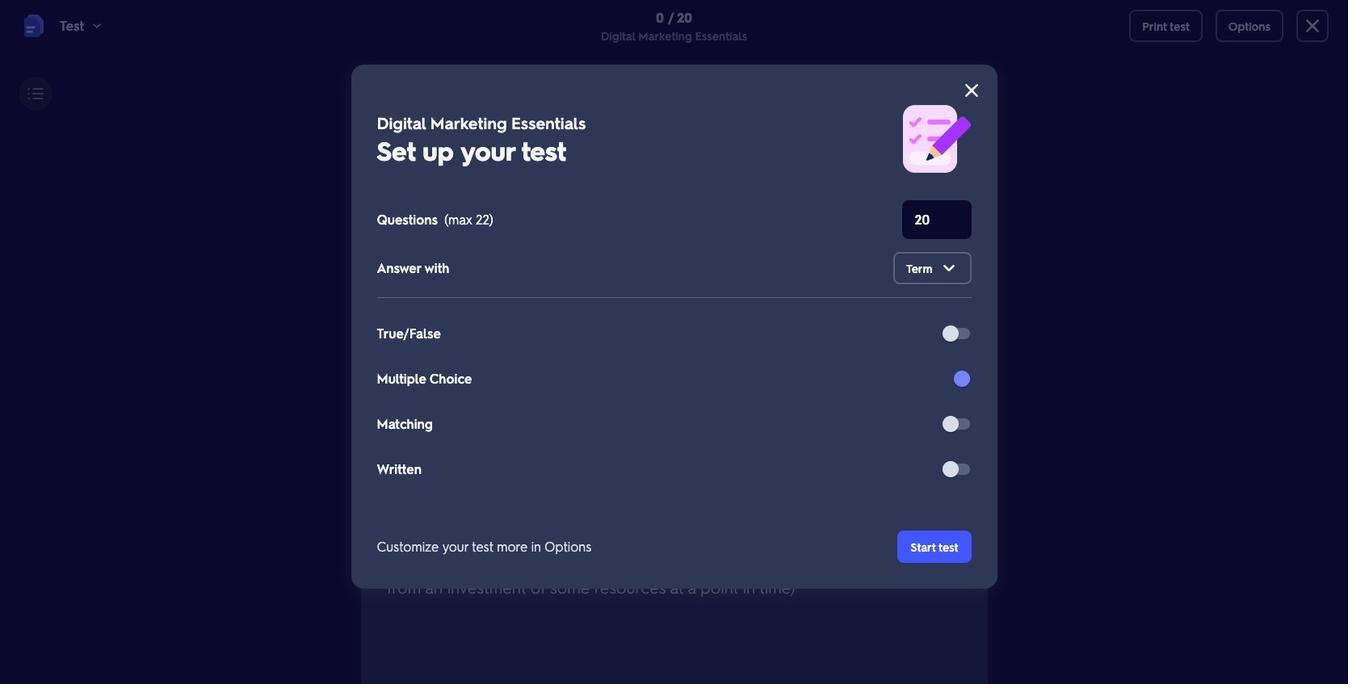 Task type: locate. For each thing, give the bounding box(es) containing it.
0 horizontal spatial an
[[425, 577, 443, 598]]

1 vertical spatial essentials
[[512, 112, 586, 133]]

the
[[452, 146, 475, 167]]

1 vertical spatial in
[[743, 577, 756, 598]]

customize your test more in options
[[377, 538, 592, 555]]

a
[[387, 550, 395, 571], [619, 550, 627, 571], [688, 577, 696, 598]]

1 vertical spatial 20
[[956, 99, 968, 114]]

definition
[[387, 104, 438, 119]]

cost inside 'a ratio between net profit (over a period) and cost of investment (resulting from an investment of some resources at a point in time)'
[[722, 550, 754, 571]]

a left ratio
[[387, 550, 395, 571]]

term
[[496, 284, 524, 301]]

ad
[[821, 173, 840, 194]]

in left time)
[[743, 577, 756, 598]]

close modal element
[[959, 78, 985, 103]]

0 horizontal spatial or
[[698, 146, 713, 167]]

1 horizontal spatial cost
[[480, 146, 511, 167]]

or
[[698, 146, 713, 167], [856, 146, 872, 167]]

more
[[497, 538, 528, 555]]

advertising
[[613, 146, 693, 167], [387, 173, 468, 194]]

options
[[1229, 19, 1271, 33], [545, 538, 592, 555]]

20 right 1
[[956, 99, 968, 114]]

1 vertical spatial advertising
[[387, 173, 468, 194]]

1 horizontal spatial in
[[743, 577, 756, 598]]

marketing up the
[[431, 112, 507, 133]]

1 vertical spatial cost
[[401, 337, 426, 354]]

1 vertical spatial digital
[[377, 112, 426, 133]]

of down the profit
[[531, 577, 546, 598]]

marketing inside the "0 / 20 digital marketing essentials"
[[639, 28, 692, 43]]

0 vertical spatial digital
[[601, 28, 636, 43]]

options up some
[[545, 538, 592, 555]]

20 for of
[[956, 99, 968, 114]]

/
[[669, 9, 674, 26]]

up
[[423, 133, 454, 167]]

0 horizontal spatial 20
[[677, 9, 692, 26]]

refers
[[387, 146, 428, 167]]

of right 1
[[942, 99, 953, 114]]

20 inside the "0 / 20 digital marketing essentials"
[[677, 9, 692, 26]]

1 horizontal spatial digital
[[601, 28, 636, 43]]

1 vertical spatial an
[[425, 577, 443, 598]]

cost up the campaigns,
[[480, 146, 511, 167]]

print test
[[1143, 19, 1190, 33]]

choose matching term
[[387, 284, 524, 301]]

with
[[425, 259, 450, 276]]

advertising down to
[[387, 173, 468, 194]]

advertisers
[[608, 173, 689, 194]]

digital inside the "0 / 20 digital marketing essentials"
[[601, 28, 636, 43]]

matching
[[377, 415, 433, 432]]

your up the campaigns,
[[461, 133, 515, 167]]

20
[[677, 9, 692, 26], [956, 99, 968, 114]]

start test button
[[898, 531, 972, 563]]

cost up point
[[722, 550, 754, 571]]

time)
[[760, 577, 796, 598]]

test
[[1170, 19, 1190, 33], [522, 133, 566, 167], [472, 538, 494, 555], [939, 540, 959, 554]]

a right at
[[688, 577, 696, 598]]

1 vertical spatial your
[[443, 538, 469, 555]]

answer with
[[377, 259, 450, 276]]

essentials
[[695, 28, 747, 43], [512, 112, 586, 133]]

0 vertical spatial an
[[800, 173, 817, 194]]

customize
[[377, 538, 439, 555]]

cost left per
[[401, 337, 426, 354]]

close x image
[[962, 81, 981, 100]]

your
[[461, 133, 515, 167], [443, 538, 469, 555]]

0 horizontal spatial investment
[[447, 577, 526, 598]]

1 horizontal spatial or
[[856, 146, 872, 167]]

1 horizontal spatial investment
[[778, 550, 856, 571]]

of
[[942, 99, 953, 114], [515, 146, 530, 167], [758, 550, 773, 571], [531, 577, 546, 598]]

1 vertical spatial investment
[[447, 577, 526, 598]]

internet
[[718, 146, 774, 167]]

0 horizontal spatial marketing
[[431, 112, 507, 133]]

displayed
[[859, 173, 930, 194]]

0 vertical spatial cost
[[480, 146, 511, 167]]

0 horizontal spatial cost
[[401, 337, 426, 354]]

investment up time)
[[778, 550, 856, 571]]

advertising up advertisers
[[613, 146, 693, 167]]

0 vertical spatial 20
[[677, 9, 692, 26]]

1 horizontal spatial advertising
[[613, 146, 693, 167]]

0 vertical spatial your
[[461, 133, 515, 167]]

or left email
[[856, 146, 872, 167]]

set
[[377, 133, 416, 167]]

0 horizontal spatial essentials
[[512, 112, 586, 133]]

marketing down 0
[[639, 28, 692, 43]]

Enter desired number of questions number field
[[915, 204, 959, 236]]

true/false
[[377, 325, 441, 342]]

0 horizontal spatial digital
[[377, 112, 426, 133]]

to
[[432, 146, 448, 167]]

20 right the /
[[677, 9, 692, 26]]

investment down 'between'
[[447, 577, 526, 598]]

digital inside the digital marketing essentials set up your test
[[377, 112, 426, 133]]

22)
[[476, 211, 494, 228]]

investment
[[778, 550, 856, 571], [447, 577, 526, 598]]

cost inside refers to the cost of traditional advertising or internet marketing or email advertising campaigns, where advertisers pay each time an ad is displayed
[[480, 146, 511, 167]]

1 vertical spatial options
[[545, 538, 592, 555]]

0 horizontal spatial options
[[545, 538, 592, 555]]

choose
[[387, 284, 433, 301]]

options inside button
[[1229, 19, 1271, 33]]

0 vertical spatial options
[[1229, 19, 1271, 33]]

time
[[764, 173, 795, 194]]

pay
[[693, 173, 720, 194]]

your right ratio
[[443, 538, 469, 555]]

options left back icon
[[1229, 19, 1271, 33]]

1
[[936, 99, 939, 114]]

1 vertical spatial marketing
[[431, 112, 507, 133]]

0 horizontal spatial in
[[531, 538, 541, 555]]

1 or from the left
[[698, 146, 713, 167]]

order
[[453, 337, 486, 354]]

digital
[[601, 28, 636, 43], [377, 112, 426, 133]]

show question list image
[[26, 84, 45, 103]]

written
[[377, 461, 422, 478]]

2 vertical spatial cost
[[722, 550, 754, 571]]

1 horizontal spatial essentials
[[695, 28, 747, 43]]

testing
[[425, 405, 465, 422]]

in right net
[[531, 538, 541, 555]]

1 horizontal spatial an
[[800, 173, 817, 194]]

options inside set up your test dialog
[[545, 538, 592, 555]]

an left ad
[[800, 173, 817, 194]]

1 horizontal spatial marketing
[[639, 28, 692, 43]]

resources
[[595, 577, 666, 598]]

1 of 20
[[936, 99, 968, 114]]

caret down image
[[939, 259, 959, 278]]

period)
[[632, 550, 686, 571]]

of up time)
[[758, 550, 773, 571]]

an right the from
[[425, 577, 443, 598]]

1 horizontal spatial options
[[1229, 19, 1271, 33]]

0 / 20 digital marketing essentials
[[601, 9, 747, 43]]

traditional
[[535, 146, 608, 167]]

0 vertical spatial essentials
[[695, 28, 747, 43]]

0 vertical spatial marketing
[[639, 28, 692, 43]]

marketing
[[639, 28, 692, 43], [431, 112, 507, 133]]

multiple choice
[[377, 370, 472, 387]]

2 horizontal spatial cost
[[722, 550, 754, 571]]

in
[[531, 538, 541, 555], [743, 577, 756, 598]]

(resulting
[[861, 550, 929, 571]]

of up the campaigns,
[[515, 146, 530, 167]]

test up the campaigns,
[[522, 133, 566, 167]]

a right (over
[[619, 550, 627, 571]]

start
[[911, 540, 936, 554]]

test inside the digital marketing essentials set up your test
[[522, 133, 566, 167]]

in inside 'a ratio between net profit (over a period) and cost of investment (resulting from an investment of some resources at a point in time)'
[[743, 577, 756, 598]]

0 vertical spatial in
[[531, 538, 541, 555]]

1 horizontal spatial 20
[[956, 99, 968, 114]]

an
[[800, 173, 817, 194], [425, 577, 443, 598]]

or up pay
[[698, 146, 713, 167]]

test right start
[[939, 540, 959, 554]]

cost
[[480, 146, 511, 167], [401, 337, 426, 354], [722, 550, 754, 571]]

questions
[[377, 211, 438, 228]]

0 horizontal spatial a
[[387, 550, 395, 571]]

print
[[1143, 19, 1167, 33]]

an inside refers to the cost of traditional advertising or internet marketing or email advertising campaigns, where advertisers pay each time an ad is displayed
[[800, 173, 817, 194]]



Task type: vqa. For each thing, say whether or not it's contained in the screenshot.
Quizlet Image
no



Task type: describe. For each thing, give the bounding box(es) containing it.
between
[[437, 550, 501, 571]]

cost per order element
[[401, 336, 486, 356]]

(max
[[444, 211, 472, 228]]

0 vertical spatial investment
[[778, 550, 856, 571]]

marketing
[[779, 146, 852, 167]]

refers to the cost of traditional advertising or internet marketing or email advertising campaigns, where advertisers pay each time an ad is displayed
[[387, 146, 930, 194]]

2 horizontal spatial a
[[688, 577, 696, 598]]

your inside the digital marketing essentials set up your test
[[461, 133, 515, 167]]

a/b testing element
[[401, 404, 465, 423]]

per
[[430, 337, 450, 354]]

20 for /
[[677, 9, 692, 26]]

a/b testing
[[401, 405, 465, 422]]

ratio
[[399, 550, 432, 571]]

profit
[[533, 550, 573, 571]]

essentials inside the digital marketing essentials set up your test
[[512, 112, 586, 133]]

in inside set up your test dialog
[[531, 538, 541, 555]]

paper image
[[901, 103, 972, 175]]

point
[[701, 577, 739, 598]]

term button
[[894, 252, 972, 284]]

at
[[670, 577, 684, 598]]

digital marketing essentials set up your test
[[377, 112, 586, 167]]

some
[[550, 577, 590, 598]]

test left more
[[472, 538, 494, 555]]

0 horizontal spatial advertising
[[387, 173, 468, 194]]

(over
[[577, 550, 615, 571]]

answer
[[377, 259, 421, 276]]

test right print
[[1170, 19, 1190, 33]]

a/b
[[401, 405, 422, 422]]

0 vertical spatial advertising
[[613, 146, 693, 167]]

choice
[[430, 370, 472, 387]]

net
[[506, 550, 529, 571]]

essentials inside the "0 / 20 digital marketing essentials"
[[695, 28, 747, 43]]

where
[[559, 173, 604, 194]]

each
[[724, 173, 760, 194]]

a ratio between net profit (over a period) and cost of investment (resulting from an investment of some resources at a point in time)
[[387, 550, 929, 598]]

cost per order
[[401, 337, 486, 354]]

multiple
[[377, 370, 427, 387]]

an inside 'a ratio between net profit (over a period) and cost of investment (resulting from an investment of some resources at a point in time)'
[[425, 577, 443, 598]]

1 horizontal spatial a
[[619, 550, 627, 571]]

from
[[387, 577, 421, 598]]

start test
[[911, 540, 959, 554]]

questions (max 22)
[[377, 211, 494, 228]]

matching
[[437, 284, 492, 301]]

of inside refers to the cost of traditional advertising or internet marketing or email advertising campaigns, where advertisers pay each time an ad is displayed
[[515, 146, 530, 167]]

term
[[907, 261, 933, 276]]

sound image
[[448, 105, 461, 118]]

campaigns,
[[472, 173, 554, 194]]

marketing inside the digital marketing essentials set up your test
[[431, 112, 507, 133]]

back image
[[1303, 16, 1323, 36]]

2 or from the left
[[856, 146, 872, 167]]

print test button
[[1130, 10, 1203, 42]]

and
[[690, 550, 718, 571]]

options button
[[1216, 10, 1284, 42]]

is
[[845, 173, 855, 194]]

set up your test dialog
[[351, 65, 998, 589]]

0
[[656, 9, 664, 26]]

email
[[876, 146, 915, 167]]



